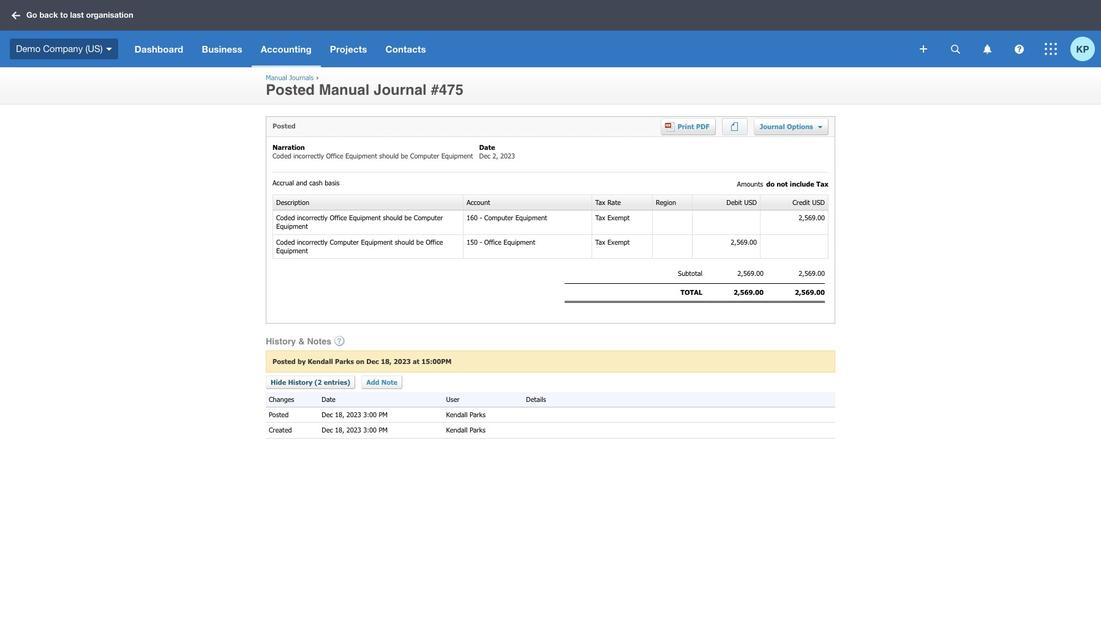 Task type: vqa. For each thing, say whether or not it's contained in the screenshot.
2nd THE EXEMPT from the bottom of the page
yes



Task type: describe. For each thing, give the bounding box(es) containing it.
hide
[[271, 378, 286, 386]]

on
[[356, 357, 364, 365]]

details
[[526, 396, 546, 404]]

2,
[[493, 152, 498, 160]]

0 vertical spatial parks
[[335, 357, 354, 365]]

svg image inside demo company (us) popup button
[[106, 48, 112, 51]]

160
[[467, 214, 478, 222]]

amounts do not include tax
[[737, 180, 829, 188]]

- for 160
[[480, 214, 482, 222]]

pm for posted
[[379, 411, 388, 419]]

back
[[39, 10, 58, 20]]

be inside narration coded incorrectly office equipment should be computer equipment date dec 2, 2023
[[401, 152, 408, 160]]

coded incorrectly office equipment should be computer equipment
[[276, 214, 443, 231]]

projects
[[330, 43, 367, 55]]

accounting button
[[252, 31, 321, 67]]

basis
[[325, 179, 340, 187]]

2 horizontal spatial svg image
[[1045, 43, 1057, 55]]

pdf
[[696, 123, 710, 130]]

history & notes
[[266, 337, 332, 347]]

coded incorrectly computer equipment should be office equipment
[[276, 238, 443, 255]]

organisation
[[86, 10, 133, 20]]

#475
[[431, 81, 464, 99]]

subtotal
[[678, 270, 703, 278]]

account
[[467, 198, 490, 206]]

manual journals › posted manual journal #475
[[266, 74, 464, 99]]

›
[[316, 74, 319, 81]]

usd for debit usd
[[744, 198, 757, 206]]

posted inside manual journals › posted manual journal #475
[[266, 81, 315, 99]]

be for office
[[416, 238, 424, 246]]

18, for created
[[335, 427, 344, 435]]

kendall for created
[[446, 427, 468, 435]]

should for office
[[395, 238, 414, 246]]

coded inside narration coded incorrectly office equipment should be computer equipment date dec 2, 2023
[[273, 152, 291, 160]]

cash
[[309, 179, 323, 187]]

posted by kendall parks on dec 18, 2023 at 15:00pm
[[273, 357, 452, 365]]

to
[[60, 10, 68, 20]]

amounts
[[737, 180, 763, 188]]

go back to last organisation
[[26, 10, 133, 20]]

dec inside narration coded incorrectly office equipment should be computer equipment date dec 2, 2023
[[479, 152, 491, 160]]

tax for 160 - computer equipment
[[595, 214, 605, 222]]

narration coded incorrectly office equipment should be computer equipment date dec 2, 2023
[[273, 143, 515, 160]]

accrual
[[273, 179, 294, 187]]

history inside hide history (2 entries) link
[[288, 378, 313, 386]]

projects button
[[321, 31, 376, 67]]

computer inside coded incorrectly computer equipment should be office equipment
[[330, 238, 359, 246]]

150
[[467, 238, 478, 246]]

dashboard
[[135, 43, 183, 55]]

tax for 150 - office equipment
[[595, 238, 605, 246]]

- for 150
[[480, 238, 482, 246]]

changes
[[269, 396, 294, 404]]

do
[[766, 180, 775, 188]]

contacts button
[[376, 31, 435, 67]]

coded for coded incorrectly office equipment should be computer equipment
[[276, 214, 295, 222]]

computer inside coded incorrectly office equipment should be computer equipment
[[414, 214, 443, 222]]

not
[[777, 180, 788, 188]]

150 - office equipment
[[467, 238, 535, 246]]

18, for posted
[[335, 411, 344, 419]]

coded for coded incorrectly computer equipment should be office equipment
[[276, 238, 295, 246]]

and
[[296, 179, 307, 187]]

created
[[269, 427, 294, 435]]

parks for posted
[[470, 411, 486, 419]]

print
[[678, 123, 694, 130]]

at
[[413, 357, 420, 365]]

hide history (2 entries)
[[271, 378, 350, 386]]

include
[[790, 180, 815, 188]]

1 horizontal spatial svg image
[[951, 44, 960, 54]]

user
[[446, 396, 460, 404]]

incorrectly for computer
[[297, 238, 328, 246]]

office inside coded incorrectly office equipment should be computer equipment
[[330, 214, 347, 222]]

go back to last organisation link
[[7, 4, 141, 26]]

kendall for posted
[[446, 411, 468, 419]]

tax rate
[[595, 198, 621, 206]]

&
[[298, 337, 305, 347]]

accounting
[[261, 43, 312, 55]]

business
[[202, 43, 242, 55]]

rate
[[608, 198, 621, 206]]



Task type: locate. For each thing, give the bounding box(es) containing it.
posted left ›
[[266, 81, 315, 99]]

usd right the debit
[[744, 198, 757, 206]]

exempt for 150 - office equipment
[[608, 238, 630, 246]]

posted up created
[[269, 411, 291, 419]]

contacts
[[386, 43, 426, 55]]

credit usd
[[793, 198, 825, 206]]

add
[[366, 378, 379, 386]]

0 vertical spatial kendall
[[308, 357, 333, 365]]

1 horizontal spatial manual
[[319, 81, 370, 99]]

(2
[[315, 378, 322, 386]]

total
[[681, 288, 703, 296]]

should inside coded incorrectly office equipment should be computer equipment
[[383, 214, 402, 222]]

date
[[479, 143, 495, 151], [322, 396, 336, 404]]

dec right 'on' at left bottom
[[366, 357, 379, 365]]

1 exempt from the top
[[608, 214, 630, 222]]

1 usd from the left
[[744, 198, 757, 206]]

3:00 for posted
[[363, 411, 377, 419]]

1 kendall parks from the top
[[446, 411, 488, 419]]

exempt for 160 - computer equipment
[[608, 214, 630, 222]]

tax exempt
[[595, 214, 630, 222], [595, 238, 630, 246]]

journal left options
[[760, 123, 785, 130]]

usd
[[744, 198, 757, 206], [812, 198, 825, 206]]

should for computer
[[383, 214, 402, 222]]

2 pm from the top
[[379, 427, 388, 435]]

2 dec 18, 2023 3:00 pm from the top
[[322, 427, 390, 435]]

debit usd
[[727, 198, 757, 206]]

office left 150
[[426, 238, 443, 246]]

0 vertical spatial tax exempt
[[595, 214, 630, 222]]

hide history (2 entries) link
[[266, 376, 355, 389]]

demo
[[16, 43, 40, 54]]

1 vertical spatial parks
[[470, 411, 486, 419]]

0 vertical spatial kendall parks
[[446, 411, 488, 419]]

office inside coded incorrectly computer equipment should be office equipment
[[426, 238, 443, 246]]

credit
[[793, 198, 810, 206]]

incorrectly for office
[[297, 214, 328, 222]]

debit
[[727, 198, 742, 206]]

manual left journals
[[266, 74, 287, 81]]

svg image inside go back to last organisation link
[[12, 11, 20, 19]]

dec left the 2,
[[479, 152, 491, 160]]

journal
[[374, 81, 427, 99], [760, 123, 785, 130]]

2 vertical spatial should
[[395, 238, 414, 246]]

be
[[401, 152, 408, 160], [405, 214, 412, 222], [416, 238, 424, 246]]

0 horizontal spatial date
[[322, 396, 336, 404]]

business button
[[193, 31, 252, 67]]

dec
[[479, 152, 491, 160], [366, 357, 379, 365], [322, 411, 333, 419], [322, 427, 333, 435]]

tax exempt for 150 - office equipment
[[595, 238, 630, 246]]

0 vertical spatial journal
[[374, 81, 427, 99]]

date down entries)
[[322, 396, 336, 404]]

0 vertical spatial incorrectly
[[293, 152, 324, 160]]

journals
[[289, 74, 314, 81]]

svg image
[[1045, 43, 1057, 55], [951, 44, 960, 54], [106, 48, 112, 51]]

journal inside manual journals › posted manual journal #475
[[374, 81, 427, 99]]

be for computer
[[405, 214, 412, 222]]

usd right credit
[[812, 198, 825, 206]]

be inside coded incorrectly computer equipment should be office equipment
[[416, 238, 424, 246]]

journal options
[[760, 123, 815, 130]]

2 vertical spatial kendall
[[446, 427, 468, 435]]

1 vertical spatial pm
[[379, 427, 388, 435]]

1 - from the top
[[480, 214, 482, 222]]

coded inside coded incorrectly computer equipment should be office equipment
[[276, 238, 295, 246]]

2 tax exempt from the top
[[595, 238, 630, 246]]

15:00pm
[[422, 357, 452, 365]]

journal down contacts popup button
[[374, 81, 427, 99]]

0 vertical spatial exempt
[[608, 214, 630, 222]]

print pdf
[[678, 123, 710, 130]]

posted left by
[[273, 357, 296, 365]]

0 horizontal spatial manual
[[266, 74, 287, 81]]

1 3:00 from the top
[[363, 411, 377, 419]]

entries)
[[324, 378, 350, 386]]

notes
[[307, 337, 332, 347]]

1 vertical spatial 3:00
[[363, 427, 377, 435]]

1 vertical spatial -
[[480, 238, 482, 246]]

kendall parks for posted
[[446, 411, 488, 419]]

manual down projects dropdown button
[[319, 81, 370, 99]]

exempt
[[608, 214, 630, 222], [608, 238, 630, 246]]

be inside coded incorrectly office equipment should be computer equipment
[[405, 214, 412, 222]]

go
[[26, 10, 37, 20]]

2 vertical spatial be
[[416, 238, 424, 246]]

print pdf link
[[665, 118, 716, 135]]

description
[[276, 198, 309, 206]]

kendall
[[308, 357, 333, 365], [446, 411, 468, 419], [446, 427, 468, 435]]

office right 150
[[484, 238, 502, 246]]

(us)
[[85, 43, 103, 54]]

dec 18, 2023 3:00 pm
[[322, 411, 390, 419], [322, 427, 390, 435]]

last
[[70, 10, 84, 20]]

2 vertical spatial 18,
[[335, 427, 344, 435]]

1 vertical spatial kendall parks
[[446, 427, 488, 435]]

kendall parks for created
[[446, 427, 488, 435]]

2 vertical spatial coded
[[276, 238, 295, 246]]

posted up narration
[[273, 122, 296, 130]]

1 horizontal spatial usd
[[812, 198, 825, 206]]

coded inside coded incorrectly office equipment should be computer equipment
[[276, 214, 295, 222]]

1 vertical spatial coded
[[276, 214, 295, 222]]

1 tax exempt from the top
[[595, 214, 630, 222]]

demo company (us) button
[[0, 31, 125, 67]]

narration
[[273, 143, 305, 151]]

2 - from the top
[[480, 238, 482, 246]]

svg image
[[12, 11, 20, 19], [983, 44, 991, 54], [1015, 44, 1024, 54], [920, 45, 927, 53]]

2023
[[500, 152, 515, 160], [394, 357, 411, 365], [347, 411, 361, 419], [347, 427, 361, 435]]

office up basis
[[326, 152, 343, 160]]

manual
[[266, 74, 287, 81], [319, 81, 370, 99]]

1 vertical spatial exempt
[[608, 238, 630, 246]]

0 vertical spatial -
[[480, 214, 482, 222]]

office up coded incorrectly computer equipment should be office equipment
[[330, 214, 347, 222]]

tax for account
[[595, 198, 605, 206]]

dec 18, 2023 3:00 pm for created
[[322, 427, 390, 435]]

date inside narration coded incorrectly office equipment should be computer equipment date dec 2, 2023
[[479, 143, 495, 151]]

0 horizontal spatial svg image
[[106, 48, 112, 51]]

tax
[[817, 180, 829, 188], [595, 198, 605, 206], [595, 214, 605, 222], [595, 238, 605, 246]]

banner containing kp
[[0, 0, 1101, 67]]

1 vertical spatial 18,
[[335, 411, 344, 419]]

should inside narration coded incorrectly office equipment should be computer equipment date dec 2, 2023
[[379, 152, 399, 160]]

accrual and cash basis
[[273, 179, 340, 187]]

computer inside narration coded incorrectly office equipment should be computer equipment date dec 2, 2023
[[410, 152, 439, 160]]

3:00
[[363, 411, 377, 419], [363, 427, 377, 435]]

incorrectly inside narration coded incorrectly office equipment should be computer equipment date dec 2, 2023
[[293, 152, 324, 160]]

0 vertical spatial date
[[479, 143, 495, 151]]

0 vertical spatial 3:00
[[363, 411, 377, 419]]

incorrectly inside coded incorrectly office equipment should be computer equipment
[[297, 214, 328, 222]]

0 vertical spatial coded
[[273, 152, 291, 160]]

dec 18, 2023 3:00 pm for posted
[[322, 411, 390, 419]]

1 vertical spatial date
[[322, 396, 336, 404]]

manual journals link
[[266, 74, 314, 81]]

posted
[[266, 81, 315, 99], [273, 122, 296, 130], [273, 357, 296, 365], [269, 411, 291, 419]]

2 3:00 from the top
[[363, 427, 377, 435]]

company
[[43, 43, 83, 54]]

tax exempt for 160 - computer equipment
[[595, 214, 630, 222]]

dec down '(2'
[[322, 411, 333, 419]]

0 vertical spatial pm
[[379, 411, 388, 419]]

equipment
[[345, 152, 377, 160], [441, 152, 473, 160], [349, 214, 381, 222], [516, 214, 547, 222], [276, 223, 308, 231], [361, 238, 393, 246], [504, 238, 535, 246], [276, 247, 308, 255]]

0 vertical spatial 18,
[[381, 357, 392, 365]]

dec right created
[[322, 427, 333, 435]]

2 vertical spatial incorrectly
[[297, 238, 328, 246]]

1 vertical spatial tax exempt
[[595, 238, 630, 246]]

1 vertical spatial history
[[288, 378, 313, 386]]

kp
[[1077, 43, 1089, 54]]

1 vertical spatial journal
[[760, 123, 785, 130]]

office inside narration coded incorrectly office equipment should be computer equipment date dec 2, 2023
[[326, 152, 343, 160]]

2 kendall parks from the top
[[446, 427, 488, 435]]

region
[[656, 198, 676, 206]]

- right 150
[[480, 238, 482, 246]]

2,569.00
[[799, 214, 825, 222], [731, 238, 757, 246], [738, 270, 764, 278], [799, 270, 825, 278], [734, 288, 764, 296], [795, 288, 825, 296]]

0 vertical spatial history
[[266, 337, 296, 347]]

0 horizontal spatial journal
[[374, 81, 427, 99]]

2 exempt from the top
[[608, 238, 630, 246]]

office
[[326, 152, 343, 160], [330, 214, 347, 222], [426, 238, 443, 246], [484, 238, 502, 246]]

1 horizontal spatial journal
[[760, 123, 785, 130]]

pm
[[379, 411, 388, 419], [379, 427, 388, 435]]

1 pm from the top
[[379, 411, 388, 419]]

date up the 2,
[[479, 143, 495, 151]]

banner
[[0, 0, 1101, 67]]

note
[[381, 378, 398, 386]]

0 vertical spatial be
[[401, 152, 408, 160]]

3:00 for created
[[363, 427, 377, 435]]

history
[[266, 337, 296, 347], [288, 378, 313, 386]]

2023 inside narration coded incorrectly office equipment should be computer equipment date dec 2, 2023
[[500, 152, 515, 160]]

2 vertical spatial parks
[[470, 427, 486, 435]]

- right the 160
[[480, 214, 482, 222]]

incorrectly
[[293, 152, 324, 160], [297, 214, 328, 222], [297, 238, 328, 246]]

parks
[[335, 357, 354, 365], [470, 411, 486, 419], [470, 427, 486, 435]]

parks for created
[[470, 427, 486, 435]]

usd for credit usd
[[812, 198, 825, 206]]

0 vertical spatial should
[[379, 152, 399, 160]]

1 vertical spatial should
[[383, 214, 402, 222]]

options
[[787, 123, 813, 130]]

demo company (us)
[[16, 43, 103, 54]]

1 dec 18, 2023 3:00 pm from the top
[[322, 411, 390, 419]]

kp button
[[1071, 31, 1101, 67]]

computer
[[410, 152, 439, 160], [414, 214, 443, 222], [484, 214, 513, 222], [330, 238, 359, 246]]

add note link
[[361, 376, 403, 389]]

by
[[298, 357, 306, 365]]

pm for created
[[379, 427, 388, 435]]

-
[[480, 214, 482, 222], [480, 238, 482, 246]]

should inside coded incorrectly computer equipment should be office equipment
[[395, 238, 414, 246]]

1 vertical spatial dec 18, 2023 3:00 pm
[[322, 427, 390, 435]]

should
[[379, 152, 399, 160], [383, 214, 402, 222], [395, 238, 414, 246]]

0 horizontal spatial usd
[[744, 198, 757, 206]]

1 vertical spatial kendall
[[446, 411, 468, 419]]

coded
[[273, 152, 291, 160], [276, 214, 295, 222], [276, 238, 295, 246]]

1 horizontal spatial date
[[479, 143, 495, 151]]

160 - computer equipment
[[467, 214, 547, 222]]

18,
[[381, 357, 392, 365], [335, 411, 344, 419], [335, 427, 344, 435]]

add note
[[366, 378, 398, 386]]

dashboard link
[[125, 31, 193, 67]]

2 usd from the left
[[812, 198, 825, 206]]

1 vertical spatial be
[[405, 214, 412, 222]]

incorrectly inside coded incorrectly computer equipment should be office equipment
[[297, 238, 328, 246]]

0 vertical spatial dec 18, 2023 3:00 pm
[[322, 411, 390, 419]]

kendall parks
[[446, 411, 488, 419], [446, 427, 488, 435]]

history left &
[[266, 337, 296, 347]]

1 vertical spatial incorrectly
[[297, 214, 328, 222]]

history left '(2'
[[288, 378, 313, 386]]



